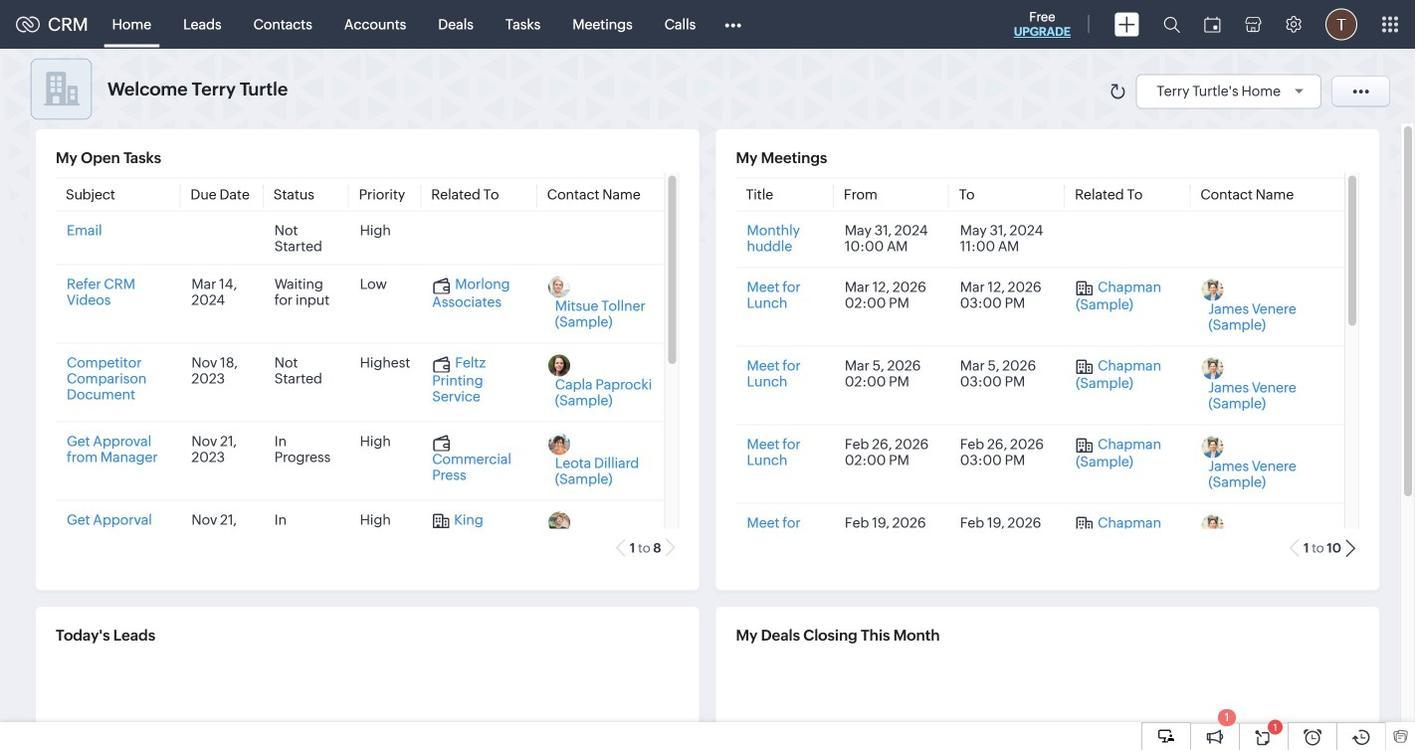Task type: locate. For each thing, give the bounding box(es) containing it.
profile image
[[1326, 8, 1358, 40]]

profile element
[[1314, 0, 1370, 48]]



Task type: describe. For each thing, give the bounding box(es) containing it.
search image
[[1164, 16, 1181, 33]]

Other Modules field
[[712, 8, 755, 40]]

search element
[[1152, 0, 1193, 49]]

create menu image
[[1115, 12, 1140, 36]]

calendar image
[[1204, 16, 1221, 32]]

create menu element
[[1103, 0, 1152, 48]]

logo image
[[16, 16, 40, 32]]



Task type: vqa. For each thing, say whether or not it's contained in the screenshot.
THE DURATION to the bottom
no



